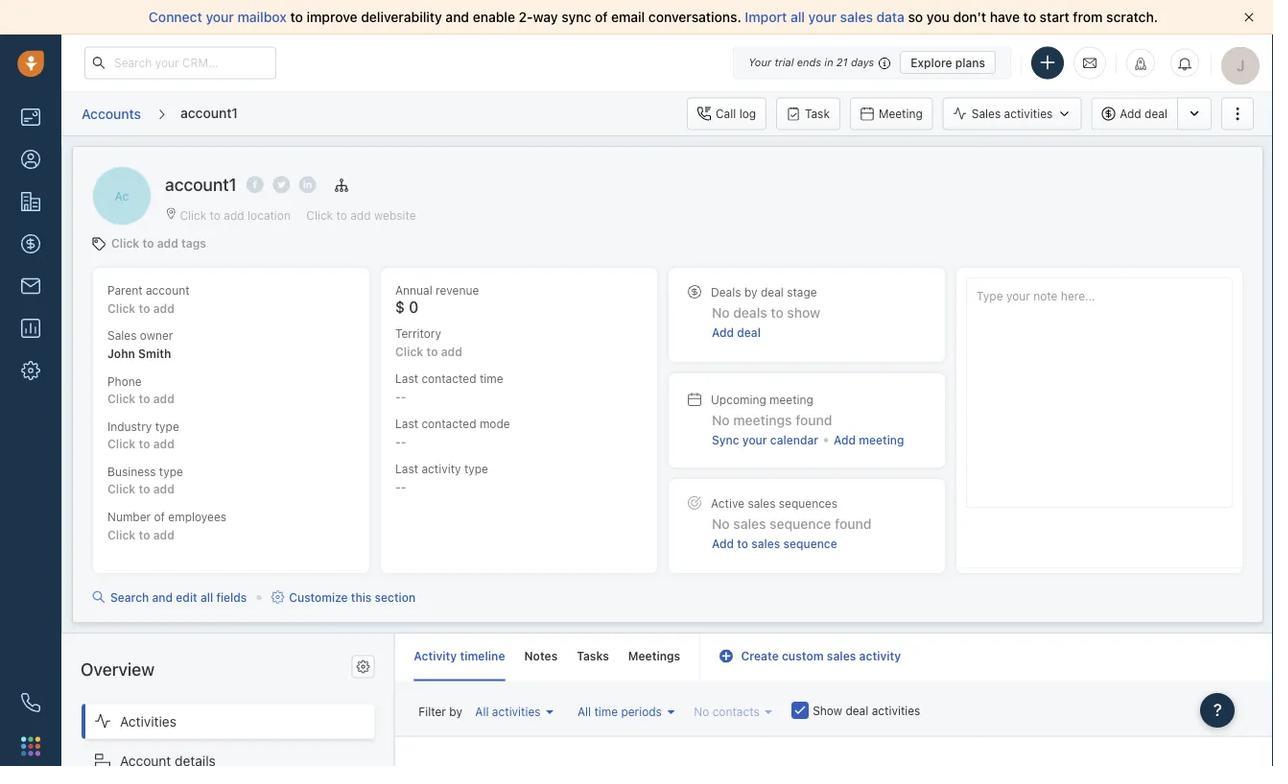 Task type: describe. For each thing, give the bounding box(es) containing it.
active sales sequences
[[711, 496, 838, 510]]

by for deals
[[745, 285, 758, 299]]

add inside "number of employees click to add"
[[153, 528, 175, 541]]

to right mailbox
[[290, 9, 303, 25]]

overview
[[81, 659, 155, 679]]

import all your sales data link
[[745, 9, 909, 25]]

conversations.
[[649, 9, 742, 25]]

click to add tags
[[111, 236, 206, 250]]

ac
[[115, 189, 129, 202]]

found inside no sales sequence found add to sales sequence
[[835, 516, 872, 531]]

1 vertical spatial account1
[[165, 174, 237, 195]]

mailbox
[[238, 9, 287, 25]]

business
[[108, 465, 156, 478]]

click to add location
[[180, 208, 291, 222]]

filter by
[[419, 704, 463, 718]]

enable
[[473, 9, 516, 25]]

no for no meetings found
[[712, 412, 730, 427]]

deal left stage
[[761, 285, 784, 299]]

time inside last contacted time --
[[480, 372, 504, 385]]

email
[[612, 9, 645, 25]]

connect your mailbox to improve deliverability and enable 2-way sync of email conversations. import all your sales data so you don't have to start from scratch.
[[149, 9, 1159, 25]]

1 horizontal spatial activity
[[860, 650, 902, 663]]

last for last contacted mode
[[396, 417, 419, 431]]

your for calendar
[[743, 433, 768, 447]]

add inside 'button'
[[1121, 107, 1142, 120]]

parent account click to add
[[108, 284, 190, 315]]

filter
[[419, 704, 446, 718]]

deal inside 'button'
[[1145, 107, 1168, 120]]

deals by deal stage
[[711, 285, 817, 299]]

sales right custom
[[827, 650, 857, 663]]

explore plans link
[[901, 51, 996, 74]]

periods
[[622, 704, 662, 718]]

last activity type --
[[396, 462, 489, 494]]

section
[[375, 590, 416, 604]]

number of employees click to add
[[108, 510, 227, 541]]

type for business type click to add
[[159, 465, 183, 478]]

create custom sales activity
[[741, 650, 902, 663]]

log
[[740, 107, 757, 120]]

last for last activity type
[[396, 462, 419, 476]]

add inside territory click to add
[[441, 345, 463, 358]]

deliverability
[[361, 9, 442, 25]]

0 vertical spatial all
[[791, 9, 805, 25]]

click inside the parent account click to add
[[108, 302, 136, 315]]

no for no deals to show add deal
[[712, 304, 730, 320]]

click inside business type click to add
[[108, 483, 136, 496]]

task button
[[777, 97, 841, 130]]

phone element
[[12, 684, 50, 722]]

sync your calendar link
[[712, 431, 819, 449]]

you
[[927, 9, 950, 25]]

search and edit all fields
[[110, 590, 247, 604]]

activity
[[414, 650, 457, 663]]

sequences
[[779, 496, 838, 510]]

no for no contacts
[[694, 704, 710, 718]]

create
[[741, 650, 779, 663]]

to inside phone click to add
[[139, 392, 150, 406]]

don't
[[954, 9, 987, 25]]

add meeting
[[834, 433, 905, 447]]

deals
[[711, 285, 742, 299]]

trial
[[775, 56, 794, 69]]

improve
[[307, 9, 358, 25]]

$
[[396, 298, 405, 316]]

annual
[[396, 284, 433, 297]]

days
[[851, 56, 875, 69]]

last contacted mode --
[[396, 417, 510, 448]]

mode
[[480, 417, 510, 431]]

add left website
[[351, 208, 371, 222]]

customize this section
[[289, 590, 416, 604]]

add right calendar
[[834, 433, 856, 447]]

business type click to add
[[108, 465, 183, 496]]

accounts
[[82, 105, 141, 121]]

customize this section link
[[271, 588, 416, 606]]

no meetings found
[[712, 412, 833, 427]]

to inside "number of employees click to add"
[[139, 528, 150, 541]]

no contacts
[[694, 704, 760, 718]]

search
[[110, 590, 149, 604]]

to left start
[[1024, 9, 1037, 25]]

from
[[1074, 9, 1103, 25]]

ends
[[797, 56, 822, 69]]

sales owner john smith
[[108, 329, 173, 360]]

last contacted time --
[[396, 372, 504, 403]]

contacted for mode
[[422, 417, 477, 431]]

add meeting link
[[834, 431, 905, 449]]

no sales sequence found add to sales sequence
[[712, 516, 872, 550]]

linkedin circled image
[[299, 174, 316, 195]]

all time periods
[[578, 704, 662, 718]]

sales left "data" at right
[[841, 9, 873, 25]]

click inside industry type click to add
[[108, 437, 136, 451]]

create custom sales activity link
[[720, 650, 902, 663]]

notes
[[525, 650, 558, 663]]

to inside territory click to add
[[427, 345, 438, 358]]

meeting
[[879, 107, 923, 120]]

your for mailbox
[[206, 9, 234, 25]]

click down the ac button
[[111, 236, 139, 250]]

all time periods button
[[573, 699, 680, 723]]

add inside no deals to show add deal
[[712, 326, 734, 339]]

phone
[[108, 374, 142, 388]]

add inside phone click to add
[[153, 392, 175, 406]]

activity inside last activity type --
[[422, 462, 461, 476]]

no deals to show add deal
[[712, 304, 821, 339]]

industry type click to add
[[108, 419, 179, 451]]

1 horizontal spatial activities
[[872, 703, 921, 717]]

all for all time periods
[[578, 704, 591, 718]]

to left tags
[[143, 236, 154, 250]]

stage
[[787, 285, 817, 299]]

annual revenue $ 0
[[396, 284, 479, 316]]

click inside territory click to add
[[396, 345, 424, 358]]

phone click to add
[[108, 374, 175, 406]]

add inside business type click to add
[[153, 483, 175, 496]]

call
[[716, 107, 737, 120]]

data
[[877, 9, 905, 25]]

mng settings image
[[356, 660, 370, 673]]

tasks
[[577, 650, 609, 663]]

territory
[[396, 327, 442, 340]]

upcoming
[[711, 392, 767, 406]]

add inside industry type click to add
[[153, 437, 175, 451]]

deal right show
[[846, 703, 869, 717]]

show deal activities
[[813, 703, 921, 717]]

calendar
[[771, 433, 819, 447]]

sales for sales owner john smith
[[108, 329, 137, 342]]

send email image
[[1084, 55, 1097, 71]]

active
[[711, 496, 745, 510]]

contacts
[[713, 704, 760, 718]]



Task type: vqa. For each thing, say whether or not it's contained in the screenshot.
The Create to the right
no



Task type: locate. For each thing, give the bounding box(es) containing it.
0 vertical spatial by
[[745, 285, 758, 299]]

call log button
[[687, 97, 767, 130]]

twitter circled image
[[273, 174, 290, 195]]

deal
[[1145, 107, 1168, 120], [761, 285, 784, 299], [738, 326, 761, 339], [846, 703, 869, 717]]

0 horizontal spatial sales
[[108, 329, 137, 342]]

all inside "link"
[[201, 590, 213, 604]]

accounts link
[[81, 99, 142, 129]]

this
[[351, 590, 372, 604]]

last inside last contacted time --
[[396, 372, 419, 385]]

2 contacted from the top
[[422, 417, 477, 431]]

0 vertical spatial account1
[[181, 104, 238, 120]]

1 horizontal spatial all
[[578, 704, 591, 718]]

2 horizontal spatial activities
[[1005, 107, 1053, 120]]

owner
[[140, 329, 173, 342]]

deal inside no deals to show add deal
[[738, 326, 761, 339]]

show
[[788, 304, 821, 320]]

sales down plans
[[972, 107, 1001, 120]]

0 vertical spatial of
[[595, 9, 608, 25]]

of inside "number of employees click to add"
[[154, 510, 165, 523]]

0 vertical spatial sequence
[[770, 516, 832, 531]]

time
[[480, 372, 504, 385], [595, 704, 618, 718]]

to inside no sales sequence found add to sales sequence
[[738, 537, 749, 550]]

1 horizontal spatial all
[[791, 9, 805, 25]]

last down last contacted mode --
[[396, 462, 419, 476]]

have
[[990, 9, 1020, 25]]

in
[[825, 56, 834, 69]]

to down territory
[[427, 345, 438, 358]]

type right business
[[159, 465, 183, 478]]

no inside no sales sequence found add to sales sequence
[[712, 516, 730, 531]]

sync your calendar
[[712, 433, 819, 447]]

explore
[[911, 56, 953, 69]]

sales inside sales owner john smith
[[108, 329, 137, 342]]

no inside no deals to show add deal
[[712, 304, 730, 320]]

to down phone
[[139, 392, 150, 406]]

meeting right calendar
[[860, 433, 905, 447]]

activities for all activities
[[492, 704, 541, 718]]

1 horizontal spatial meeting
[[860, 433, 905, 447]]

click down linkedin circled image
[[307, 208, 333, 222]]

add down deals
[[712, 326, 734, 339]]

add up last contacted time --
[[441, 345, 463, 358]]

sales for sales activities
[[972, 107, 1001, 120]]

to left location
[[210, 208, 221, 222]]

so
[[909, 9, 924, 25]]

add down active on the bottom of page
[[712, 537, 734, 550]]

0 horizontal spatial activities
[[492, 704, 541, 718]]

1 all from the left
[[475, 704, 489, 718]]

to down industry
[[139, 437, 150, 451]]

1 vertical spatial all
[[201, 590, 213, 604]]

contacted
[[422, 372, 477, 385], [422, 417, 477, 431]]

1 horizontal spatial sales
[[972, 107, 1001, 120]]

-
[[396, 390, 401, 403], [401, 390, 407, 403], [396, 435, 401, 448], [401, 435, 407, 448], [396, 480, 401, 494], [401, 480, 407, 494]]

found down sequences
[[835, 516, 872, 531]]

what's new image
[[1135, 57, 1148, 71]]

show
[[813, 703, 843, 717]]

account
[[146, 284, 190, 297]]

add left location
[[224, 208, 244, 222]]

2 all from the left
[[578, 704, 591, 718]]

contacted inside last contacted time --
[[422, 372, 477, 385]]

and left enable
[[446, 9, 470, 25]]

phone image
[[21, 693, 40, 712]]

sales right active on the bottom of page
[[748, 496, 776, 510]]

0 horizontal spatial of
[[154, 510, 165, 523]]

2 horizontal spatial your
[[809, 9, 837, 25]]

add down account on the top left of page
[[153, 302, 175, 315]]

1 last from the top
[[396, 372, 419, 385]]

search and edit all fields link
[[92, 588, 247, 606]]

click down territory
[[396, 345, 424, 358]]

start
[[1040, 9, 1070, 25]]

your inside sync your calendar link
[[743, 433, 768, 447]]

deal down deals
[[738, 326, 761, 339]]

last for last contacted time
[[396, 372, 419, 385]]

upcoming meeting
[[711, 392, 814, 406]]

type inside business type click to add
[[159, 465, 183, 478]]

0 horizontal spatial and
[[152, 590, 173, 604]]

add up industry type click to add
[[153, 392, 175, 406]]

click inside "number of employees click to add"
[[108, 528, 136, 541]]

1 contacted from the top
[[422, 372, 477, 385]]

contacted down last contacted time --
[[422, 417, 477, 431]]

your trial ends in 21 days
[[749, 56, 875, 69]]

0 vertical spatial time
[[480, 372, 504, 385]]

to down number
[[139, 528, 150, 541]]

fields
[[216, 590, 247, 604]]

found
[[796, 412, 833, 427], [835, 516, 872, 531]]

1 vertical spatial by
[[450, 704, 463, 718]]

1 vertical spatial time
[[595, 704, 618, 718]]

1 vertical spatial sequence
[[784, 537, 838, 550]]

no down active on the bottom of page
[[712, 516, 730, 531]]

add left tags
[[157, 236, 178, 250]]

by for filter
[[450, 704, 463, 718]]

3 last from the top
[[396, 462, 419, 476]]

click inside phone click to add
[[108, 392, 136, 406]]

employees
[[168, 510, 227, 523]]

of right number
[[154, 510, 165, 523]]

all inside "button"
[[578, 704, 591, 718]]

0
[[409, 298, 419, 316]]

import
[[745, 9, 787, 25]]

1 vertical spatial sales
[[108, 329, 137, 342]]

by up deals
[[745, 285, 758, 299]]

facebook circled image
[[247, 174, 264, 195]]

no
[[712, 304, 730, 320], [712, 412, 730, 427], [712, 516, 730, 531], [694, 704, 710, 718]]

sync
[[712, 433, 740, 447]]

1 horizontal spatial and
[[446, 9, 470, 25]]

meeting button
[[850, 97, 934, 130]]

sync
[[562, 9, 592, 25]]

custom
[[782, 650, 824, 663]]

parent
[[108, 284, 143, 297]]

no down deals
[[712, 304, 730, 320]]

activity up show deal activities
[[860, 650, 902, 663]]

meeting for upcoming meeting
[[770, 392, 814, 406]]

time up mode
[[480, 372, 504, 385]]

2 last from the top
[[396, 417, 419, 431]]

all for all activities
[[475, 704, 489, 718]]

2 vertical spatial last
[[396, 462, 419, 476]]

1 horizontal spatial found
[[835, 516, 872, 531]]

last inside last activity type --
[[396, 462, 419, 476]]

john
[[108, 347, 135, 360]]

no inside button
[[694, 704, 710, 718]]

to inside industry type click to add
[[139, 437, 150, 451]]

add down employees
[[153, 528, 175, 541]]

your down meetings
[[743, 433, 768, 447]]

1 vertical spatial meeting
[[860, 433, 905, 447]]

activity
[[422, 462, 461, 476], [860, 650, 902, 663]]

ac button
[[92, 166, 152, 226]]

1 vertical spatial last
[[396, 417, 419, 431]]

last down territory click to add
[[396, 372, 419, 385]]

no for no sales sequence found add to sales sequence
[[712, 516, 730, 531]]

to left website
[[336, 208, 347, 222]]

0 horizontal spatial activity
[[422, 462, 461, 476]]

1 vertical spatial of
[[154, 510, 165, 523]]

sales up john
[[108, 329, 137, 342]]

add up business type click to add on the left of the page
[[153, 437, 175, 451]]

timeline
[[460, 650, 505, 663]]

0 horizontal spatial time
[[480, 372, 504, 385]]

to down parent
[[139, 302, 150, 315]]

industry
[[108, 419, 152, 433]]

add inside the parent account click to add
[[153, 302, 175, 315]]

1 vertical spatial contacted
[[422, 417, 477, 431]]

1 horizontal spatial time
[[595, 704, 618, 718]]

all right "import"
[[791, 9, 805, 25]]

0 vertical spatial activity
[[422, 462, 461, 476]]

0 horizontal spatial found
[[796, 412, 833, 427]]

account1
[[181, 104, 238, 120], [165, 174, 237, 195]]

account1 down search your crm... text box
[[181, 104, 238, 120]]

call log
[[716, 107, 757, 120]]

all activities link
[[471, 700, 559, 723]]

sales activities
[[972, 107, 1053, 120]]

add inside no sales sequence found add to sales sequence
[[712, 537, 734, 550]]

click down phone
[[108, 392, 136, 406]]

Search your CRM... text field
[[84, 47, 276, 79]]

add deal button
[[1092, 97, 1178, 130]]

0 horizontal spatial all
[[475, 704, 489, 718]]

deal down what's new image
[[1145, 107, 1168, 120]]

0 horizontal spatial by
[[450, 704, 463, 718]]

found up calendar
[[796, 412, 833, 427]]

contacted down territory click to add
[[422, 372, 477, 385]]

task
[[806, 107, 830, 120]]

add to sales sequence link
[[712, 535, 838, 554]]

click up tags
[[180, 208, 207, 222]]

time left periods
[[595, 704, 618, 718]]

1 vertical spatial and
[[152, 590, 173, 604]]

all activities
[[475, 704, 541, 718]]

by right filter
[[450, 704, 463, 718]]

no left contacts on the bottom of the page
[[694, 704, 710, 718]]

0 vertical spatial contacted
[[422, 372, 477, 385]]

add up "number of employees click to add"
[[153, 483, 175, 496]]

add
[[1121, 107, 1142, 120], [712, 326, 734, 339], [834, 433, 856, 447], [712, 537, 734, 550]]

click
[[180, 208, 207, 222], [307, 208, 333, 222], [111, 236, 139, 250], [108, 302, 136, 315], [396, 345, 424, 358], [108, 392, 136, 406], [108, 437, 136, 451], [108, 483, 136, 496], [108, 528, 136, 541]]

2-
[[519, 9, 533, 25]]

sales activities button
[[943, 97, 1092, 130], [943, 97, 1082, 130]]

meeting up no meetings found
[[770, 392, 814, 406]]

activities
[[120, 713, 177, 729]]

type inside last activity type --
[[465, 462, 489, 476]]

customize
[[289, 590, 348, 604]]

and inside "link"
[[152, 590, 173, 604]]

0 vertical spatial sales
[[972, 107, 1001, 120]]

activity down last contacted mode --
[[422, 462, 461, 476]]

0 vertical spatial found
[[796, 412, 833, 427]]

freshworks switcher image
[[21, 737, 40, 756]]

add down what's new image
[[1121, 107, 1142, 120]]

all down tasks
[[578, 704, 591, 718]]

meeting for add meeting
[[860, 433, 905, 447]]

last down last contacted time --
[[396, 417, 419, 431]]

0 horizontal spatial meeting
[[770, 392, 814, 406]]

type inside industry type click to add
[[155, 419, 179, 433]]

0 vertical spatial last
[[396, 372, 419, 385]]

click down business
[[108, 483, 136, 496]]

21
[[837, 56, 848, 69]]

smith
[[138, 347, 171, 360]]

to inside the parent account click to add
[[139, 302, 150, 315]]

no up sync
[[712, 412, 730, 427]]

and left edit
[[152, 590, 173, 604]]

1 horizontal spatial your
[[743, 433, 768, 447]]

all right edit
[[201, 590, 213, 604]]

to down deals by deal stage
[[771, 304, 784, 320]]

sales down active sales sequences
[[752, 537, 781, 550]]

type for industry type click to add
[[155, 419, 179, 433]]

to inside business type click to add
[[139, 483, 150, 496]]

sales
[[841, 9, 873, 25], [748, 496, 776, 510], [734, 516, 767, 531], [752, 537, 781, 550], [827, 650, 857, 663]]

contacted for time
[[422, 372, 477, 385]]

all right filter by
[[475, 704, 489, 718]]

click down industry
[[108, 437, 136, 451]]

scratch.
[[1107, 9, 1159, 25]]

your left mailbox
[[206, 9, 234, 25]]

add deal link
[[712, 324, 761, 343]]

0 horizontal spatial your
[[206, 9, 234, 25]]

edit
[[176, 590, 197, 604]]

to inside no deals to show add deal
[[771, 304, 784, 320]]

connect your mailbox link
[[149, 9, 290, 25]]

sales down active on the bottom of page
[[734, 516, 767, 531]]

click down number
[[108, 528, 136, 541]]

to down business
[[139, 483, 150, 496]]

1 vertical spatial activity
[[860, 650, 902, 663]]

your up in
[[809, 9, 837, 25]]

your
[[206, 9, 234, 25], [809, 9, 837, 25], [743, 433, 768, 447]]

meetings
[[734, 412, 793, 427]]

activities for sales activities
[[1005, 107, 1053, 120]]

0 vertical spatial meeting
[[770, 392, 814, 406]]

1 horizontal spatial of
[[595, 9, 608, 25]]

add deal
[[1121, 107, 1168, 120]]

account1 up the click to add location
[[165, 174, 237, 195]]

of right sync
[[595, 9, 608, 25]]

all
[[791, 9, 805, 25], [201, 590, 213, 604]]

type right industry
[[155, 419, 179, 433]]

way
[[533, 9, 558, 25]]

contacted inside last contacted mode --
[[422, 417, 477, 431]]

number
[[108, 510, 151, 523]]

0 vertical spatial and
[[446, 9, 470, 25]]

0 horizontal spatial all
[[201, 590, 213, 604]]

time inside "button"
[[595, 704, 618, 718]]

click down parent
[[108, 302, 136, 315]]

1 horizontal spatial by
[[745, 285, 758, 299]]

last inside last contacted mode --
[[396, 417, 419, 431]]

type down last contacted mode --
[[465, 462, 489, 476]]

add
[[224, 208, 244, 222], [351, 208, 371, 222], [157, 236, 178, 250], [153, 302, 175, 315], [441, 345, 463, 358], [153, 392, 175, 406], [153, 437, 175, 451], [153, 483, 175, 496], [153, 528, 175, 541]]

close image
[[1245, 12, 1255, 22]]

to down active on the bottom of page
[[738, 537, 749, 550]]

1 vertical spatial found
[[835, 516, 872, 531]]



